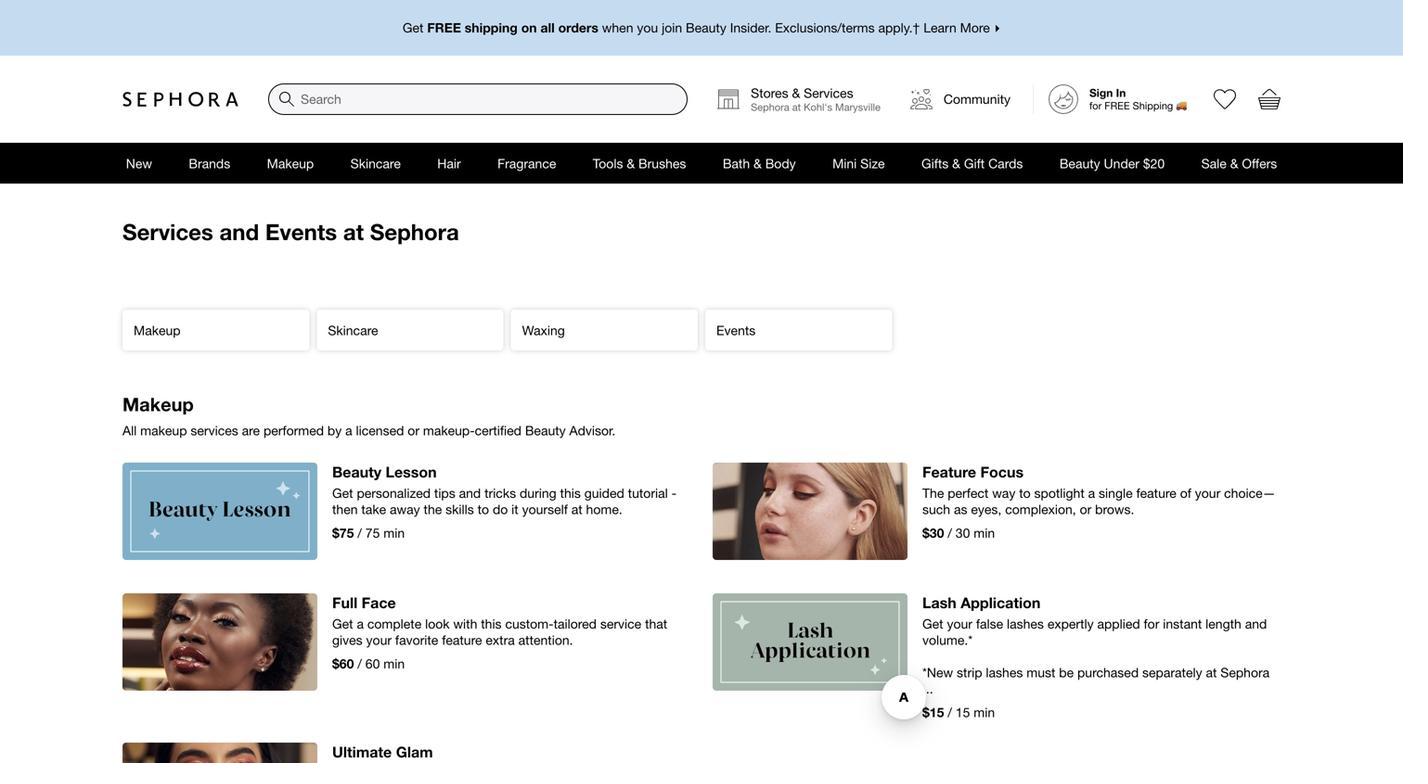 Task type: describe. For each thing, give the bounding box(es) containing it.
bath
[[723, 156, 750, 171]]

body
[[765, 156, 796, 171]]

tutorial
[[628, 486, 668, 501]]

sale
[[1202, 156, 1227, 171]]

spotlight
[[1034, 486, 1085, 501]]

single
[[1099, 486, 1133, 501]]

glam
[[396, 744, 433, 762]]

skincare button
[[317, 310, 504, 351]]

at inside beauty lesson get personalized tips and tricks during this guided tutorial - then take away the skills to do it yourself at home. $75 / 75 min
[[571, 502, 583, 517]]

your inside lash application get your false lashes expertly applied for instant length and volume.* *new strip lashes must be purchased separately at sephora ... $15 / 15 min
[[947, 617, 973, 632]]

min inside beauty lesson get personalized tips and tricks during this guided tutorial - then take away the skills to do it yourself at home. $75 / 75 min
[[384, 526, 405, 541]]

75
[[366, 526, 380, 541]]

get for lash
[[923, 617, 944, 632]]

look
[[425, 617, 450, 632]]

strip
[[957, 665, 982, 681]]

or
[[1080, 502, 1092, 517]]

beauty lesson get personalized tips and tricks during this guided tutorial - then take away the skills to do it yourself at home. $75 / 75 min
[[332, 464, 680, 541]]

gift
[[964, 156, 985, 171]]

skincare link
[[332, 143, 419, 184]]

shipping
[[1133, 100, 1173, 112]]

instant
[[1163, 617, 1202, 632]]

attention.
[[519, 633, 573, 648]]

offers
[[1242, 156, 1277, 171]]

at down the skincare link on the top
[[343, 219, 364, 245]]

/ inside lash application get your false lashes expertly applied for instant length and volume.* *new strip lashes must be purchased separately at sephora ... $15 / 15 min
[[948, 705, 952, 721]]

orders
[[558, 20, 599, 35]]

focus
[[981, 464, 1024, 481]]

sephora homepage image
[[123, 91, 239, 107]]

size
[[861, 156, 885, 171]]

& for bath
[[754, 156, 762, 171]]

get for full
[[332, 617, 353, 632]]

hair
[[437, 156, 461, 171]]

makeup inside button
[[134, 323, 181, 338]]

& for sale
[[1230, 156, 1239, 171]]

at inside lash application get your false lashes expertly applied for instant length and volume.* *new strip lashes must be purchased separately at sephora ... $15 / 15 min
[[1206, 665, 1217, 681]]

0 horizontal spatial sephora
[[370, 219, 459, 245]]

bath & body link
[[705, 143, 814, 184]]

2 vertical spatial makeup
[[123, 394, 194, 416]]

kohl's
[[804, 101, 832, 113]]

for inside the sign in for free shipping 🚚
[[1090, 100, 1102, 112]]

0 vertical spatial events
[[265, 219, 337, 245]]

such
[[923, 502, 951, 517]]

during
[[520, 486, 557, 501]]

gifts & gift cards
[[922, 156, 1023, 171]]

sephora inside lash application get your false lashes expertly applied for instant length and volume.* *new strip lashes must be purchased separately at sephora ... $15 / 15 min
[[1221, 665, 1270, 681]]

community
[[944, 91, 1011, 107]]

hair link
[[419, 143, 479, 184]]

brands
[[189, 156, 230, 171]]

volume.*
[[923, 633, 973, 648]]

feature inside the feature focus the perfect way to spotlight a single feature of your choice— such as eyes, complexion, or brows. $30 / 30 min
[[1137, 486, 1177, 501]]

must
[[1027, 665, 1056, 681]]

a inside the feature focus the perfect way to spotlight a single feature of your choice— such as eyes, complexion, or brows. $30 / 30 min
[[1088, 486, 1095, 501]]

min inside the feature focus the perfect way to spotlight a single feature of your choice— such as eyes, complexion, or brows. $30 / 30 min
[[974, 526, 995, 541]]

lesson
[[386, 464, 437, 481]]

stores & services sephora at kohl's marysville
[[751, 85, 881, 113]]

fragrance
[[498, 156, 556, 171]]

sign in for free shipping 🚚
[[1090, 86, 1187, 112]]

services and events at sephora
[[123, 219, 459, 245]]

stores
[[751, 85, 789, 101]]

home.
[[586, 502, 623, 517]]

on
[[521, 20, 537, 35]]

the
[[923, 486, 944, 501]]

& for stores
[[792, 85, 800, 101]]

community link
[[896, 71, 1026, 128]]

0 horizontal spatial services
[[123, 219, 213, 245]]

skills
[[446, 502, 474, 517]]

/ inside full face get a complete look with this custom-tailored service that gives your favorite feature extra attention. $60 / 60 min
[[358, 657, 362, 672]]

length
[[1206, 617, 1242, 632]]

fragrance link
[[479, 143, 575, 184]]

of
[[1180, 486, 1192, 501]]

applied
[[1098, 617, 1140, 632]]

the
[[424, 502, 442, 517]]

service
[[600, 617, 642, 632]]

events inside 'button'
[[717, 323, 756, 338]]

free inside button
[[427, 20, 461, 35]]

separately
[[1143, 665, 1202, 681]]

and inside beauty lesson get personalized tips and tricks during this guided tutorial - then take away the skills to do it yourself at home. $75 / 75 min
[[459, 486, 481, 501]]

application
[[961, 594, 1041, 612]]

sale & offers
[[1202, 156, 1277, 171]]

in
[[1116, 86, 1126, 99]]

tools & brushes
[[593, 156, 686, 171]]

full face get a complete look with this custom-tailored service that gives your favorite feature extra attention. $60 / 60 min
[[332, 594, 671, 672]]

all
[[541, 20, 555, 35]]

new link
[[108, 143, 170, 184]]

min inside full face get a complete look with this custom-tailored service that gives your favorite feature extra attention. $60 / 60 min
[[384, 657, 405, 672]]

free inside the sign in for free shipping 🚚
[[1105, 100, 1130, 112]]

perfect
[[948, 486, 989, 501]]

do
[[493, 502, 508, 517]]

beauty under $20
[[1060, 156, 1165, 171]]



Task type: locate. For each thing, give the bounding box(es) containing it.
& inside popup button
[[1230, 156, 1239, 171]]

way
[[992, 486, 1016, 501]]

0 vertical spatial lashes
[[1007, 617, 1044, 632]]

free down in
[[1105, 100, 1130, 112]]

2 vertical spatial your
[[366, 633, 392, 648]]

1 vertical spatial and
[[459, 486, 481, 501]]

marysville
[[835, 101, 881, 113]]

your down complete
[[366, 633, 392, 648]]

0 horizontal spatial beauty
[[332, 464, 382, 481]]

0 vertical spatial and
[[219, 219, 259, 245]]

1 vertical spatial lashes
[[986, 665, 1023, 681]]

1 vertical spatial services
[[123, 219, 213, 245]]

at inside the "stores & services sephora at kohl's marysville"
[[792, 101, 801, 113]]

🚚
[[1176, 100, 1187, 112]]

it
[[512, 502, 519, 517]]

beauty left the under
[[1060, 156, 1100, 171]]

0 vertical spatial skincare
[[351, 156, 401, 171]]

feature inside full face get a complete look with this custom-tailored service that gives your favorite feature extra attention. $60 / 60 min
[[442, 633, 482, 648]]

sign
[[1090, 86, 1113, 99]]

/
[[358, 526, 362, 541], [948, 526, 952, 541], [358, 657, 362, 672], [948, 705, 952, 721]]

2 horizontal spatial your
[[1195, 486, 1221, 501]]

to inside beauty lesson get personalized tips and tricks during this guided tutorial - then take away the skills to do it yourself at home. $75 / 75 min
[[478, 502, 489, 517]]

sephora inside the "stores & services sephora at kohl's marysville"
[[751, 101, 790, 113]]

this
[[560, 486, 581, 501], [481, 617, 502, 632]]

waxing
[[522, 323, 565, 338]]

tricks
[[485, 486, 516, 501]]

get for beauty
[[332, 486, 353, 501]]

2 horizontal spatial and
[[1245, 617, 1267, 632]]

$15
[[923, 705, 944, 721]]

tools
[[593, 156, 623, 171]]

1 horizontal spatial for
[[1144, 617, 1160, 632]]

services inside the "stores & services sephora at kohl's marysville"
[[804, 85, 853, 101]]

0 vertical spatial beauty
[[1060, 156, 1100, 171]]

$20
[[1143, 156, 1165, 171]]

personalized
[[357, 486, 431, 501]]

0 horizontal spatial events
[[265, 219, 337, 245]]

for left instant
[[1144, 617, 1160, 632]]

min right 75
[[384, 526, 405, 541]]

ultimate glam link
[[123, 743, 691, 764]]

& inside the "stores & services sephora at kohl's marysville"
[[792, 85, 800, 101]]

face
[[362, 594, 396, 612]]

*new
[[923, 665, 953, 681]]

1 horizontal spatial beauty
[[1060, 156, 1100, 171]]

get inside lash application get your false lashes expertly applied for instant length and volume.* *new strip lashes must be purchased separately at sephora ... $15 / 15 min
[[923, 617, 944, 632]]

shipping
[[465, 20, 518, 35]]

beauty for under
[[1060, 156, 1100, 171]]

full
[[332, 594, 358, 612]]

for inside lash application get your false lashes expertly applied for instant length and volume.* *new strip lashes must be purchased separately at sephora ... $15 / 15 min
[[1144, 617, 1160, 632]]

beauty inside beauty under $20 popup button
[[1060, 156, 1100, 171]]

1 vertical spatial to
[[478, 502, 489, 517]]

1 horizontal spatial to
[[1019, 486, 1031, 501]]

0 horizontal spatial your
[[366, 633, 392, 648]]

at
[[792, 101, 801, 113], [343, 219, 364, 245], [571, 502, 583, 517], [1206, 665, 1217, 681]]

30
[[956, 526, 970, 541]]

get inside beauty lesson get personalized tips and tricks during this guided tutorial - then take away the skills to do it yourself at home. $75 / 75 min
[[332, 486, 353, 501]]

sale & offers button
[[1183, 143, 1296, 184]]

& left gift
[[952, 156, 961, 171]]

min right 15
[[974, 705, 995, 721]]

a inside full face get a complete look with this custom-tailored service that gives your favorite feature extra attention. $60 / 60 min
[[357, 617, 364, 632]]

beauty for lesson
[[332, 464, 382, 481]]

gives
[[332, 633, 363, 648]]

0 horizontal spatial this
[[481, 617, 502, 632]]

1 vertical spatial this
[[481, 617, 502, 632]]

1 vertical spatial sephora
[[370, 219, 459, 245]]

0 vertical spatial for
[[1090, 100, 1102, 112]]

1 horizontal spatial this
[[560, 486, 581, 501]]

0 horizontal spatial a
[[357, 617, 364, 632]]

services up 'kohl's'
[[804, 85, 853, 101]]

free shipping on all orders button
[[123, 0, 1281, 56]]

and up the skills
[[459, 486, 481, 501]]

feature down with on the left bottom of page
[[442, 633, 482, 648]]

15
[[956, 705, 970, 721]]

and inside lash application get your false lashes expertly applied for instant length and volume.* *new strip lashes must be purchased separately at sephora ... $15 / 15 min
[[1245, 617, 1267, 632]]

at right separately
[[1206, 665, 1217, 681]]

& right the sale
[[1230, 156, 1239, 171]]

min inside lash application get your false lashes expertly applied for instant length and volume.* *new strip lashes must be purchased separately at sephora ... $15 / 15 min
[[974, 705, 995, 721]]

0 vertical spatial this
[[560, 486, 581, 501]]

min right 60 at bottom left
[[384, 657, 405, 672]]

your inside full face get a complete look with this custom-tailored service that gives your favorite feature extra attention. $60 / 60 min
[[366, 633, 392, 648]]

mini
[[833, 156, 857, 171]]

skincare
[[351, 156, 401, 171], [328, 323, 378, 338]]

mini size link
[[814, 143, 903, 184]]

/ inside beauty lesson get personalized tips and tricks during this guided tutorial - then take away the skills to do it yourself at home. $75 / 75 min
[[358, 526, 362, 541]]

at left 'kohl's'
[[792, 101, 801, 113]]

this up extra
[[481, 617, 502, 632]]

min
[[384, 526, 405, 541], [974, 526, 995, 541], [384, 657, 405, 672], [974, 705, 995, 721]]

/ inside the feature focus the perfect way to spotlight a single feature of your choice— such as eyes, complexion, or brows. $30 / 30 min
[[948, 526, 952, 541]]

to right way
[[1019, 486, 1031, 501]]

0 horizontal spatial and
[[219, 219, 259, 245]]

1 horizontal spatial events
[[717, 323, 756, 338]]

get up then
[[332, 486, 353, 501]]

0 horizontal spatial free
[[427, 20, 461, 35]]

makeup
[[267, 156, 314, 171], [134, 323, 181, 338], [123, 394, 194, 416]]

Search search field
[[269, 84, 687, 114]]

sephora down stores
[[751, 101, 790, 113]]

go to basket image
[[1259, 88, 1281, 110]]

free left shipping
[[427, 20, 461, 35]]

lash application get your false lashes expertly applied for instant length and volume.* *new strip lashes must be purchased separately at sephora ... $15 / 15 min
[[923, 594, 1273, 721]]

get up volume.* at the bottom right of the page
[[923, 617, 944, 632]]

and
[[219, 219, 259, 245], [459, 486, 481, 501], [1245, 617, 1267, 632]]

your inside the feature focus the perfect way to spotlight a single feature of your choice— such as eyes, complexion, or brows. $30 / 30 min
[[1195, 486, 1221, 501]]

bath & body
[[723, 156, 796, 171]]

1 horizontal spatial and
[[459, 486, 481, 501]]

under
[[1104, 156, 1140, 171]]

your up volume.* at the bottom right of the page
[[947, 617, 973, 632]]

0 vertical spatial a
[[1088, 486, 1095, 501]]

ultimate
[[332, 744, 392, 762]]

& right stores
[[792, 85, 800, 101]]

free shipping on all orders
[[427, 20, 599, 35]]

services
[[804, 85, 853, 101], [123, 219, 213, 245]]

gifts
[[922, 156, 949, 171]]

away
[[390, 502, 420, 517]]

& for gifts
[[952, 156, 961, 171]]

1 vertical spatial a
[[357, 617, 364, 632]]

guided
[[584, 486, 624, 501]]

1 vertical spatial feature
[[442, 633, 482, 648]]

for
[[1090, 100, 1102, 112], [1144, 617, 1160, 632]]

expertly
[[1048, 617, 1094, 632]]

to left do
[[478, 502, 489, 517]]

ultimate glam
[[332, 744, 433, 762]]

1 horizontal spatial feature
[[1137, 486, 1177, 501]]

makeup button
[[123, 310, 309, 351]]

sephora down hair link
[[370, 219, 459, 245]]

brows.
[[1095, 502, 1135, 517]]

None field
[[268, 84, 688, 115]]

& for tools
[[627, 156, 635, 171]]

feature focus the perfect way to spotlight a single feature of your choice— such as eyes, complexion, or brows. $30 / 30 min
[[923, 464, 1276, 541]]

& inside 'link'
[[952, 156, 961, 171]]

a up or
[[1088, 486, 1095, 501]]

your right of
[[1195, 486, 1221, 501]]

1 horizontal spatial a
[[1088, 486, 1095, 501]]

false
[[976, 617, 1003, 632]]

get
[[332, 486, 353, 501], [332, 617, 353, 632], [923, 617, 944, 632]]

as
[[954, 502, 968, 517]]

brushes
[[639, 156, 686, 171]]

purchased
[[1078, 665, 1139, 681]]

skincare inside "button"
[[328, 323, 378, 338]]

take
[[361, 502, 386, 517]]

1 horizontal spatial sephora
[[751, 101, 790, 113]]

0 horizontal spatial feature
[[442, 633, 482, 648]]

mini size
[[833, 156, 885, 171]]

that
[[645, 617, 668, 632]]

with
[[453, 617, 477, 632]]

for down "sign"
[[1090, 100, 1102, 112]]

new
[[126, 156, 152, 171]]

& right bath
[[754, 156, 762, 171]]

beauty inside beauty lesson get personalized tips and tricks during this guided tutorial - then take away the skills to do it yourself at home. $75 / 75 min
[[332, 464, 382, 481]]

and down brands link
[[219, 219, 259, 245]]

brands link
[[170, 143, 249, 184]]

a
[[1088, 486, 1095, 501], [357, 617, 364, 632]]

events button
[[705, 310, 892, 351]]

0 vertical spatial makeup
[[267, 156, 314, 171]]

...
[[923, 682, 933, 697]]

& right tools
[[627, 156, 635, 171]]

1 horizontal spatial your
[[947, 617, 973, 632]]

1 vertical spatial for
[[1144, 617, 1160, 632]]

0 vertical spatial to
[[1019, 486, 1031, 501]]

sephora down length
[[1221, 665, 1270, 681]]

at left home.
[[571, 502, 583, 517]]

/ left 75
[[358, 526, 362, 541]]

lashes right the strip
[[986, 665, 1023, 681]]

custom-
[[505, 617, 554, 632]]

60
[[366, 657, 380, 672]]

this inside full face get a complete look with this custom-tailored service that gives your favorite feature extra attention. $60 / 60 min
[[481, 617, 502, 632]]

eyes,
[[971, 502, 1002, 517]]

tips
[[434, 486, 455, 501]]

this up yourself
[[560, 486, 581, 501]]

1 vertical spatial makeup
[[134, 323, 181, 338]]

None search field
[[268, 84, 688, 115]]

0 horizontal spatial for
[[1090, 100, 1102, 112]]

2 vertical spatial and
[[1245, 617, 1267, 632]]

1 vertical spatial beauty
[[332, 464, 382, 481]]

$75
[[332, 526, 354, 541]]

1 vertical spatial free
[[1105, 100, 1130, 112]]

complete
[[367, 617, 422, 632]]

1 horizontal spatial free
[[1105, 100, 1130, 112]]

0 vertical spatial free
[[427, 20, 461, 35]]

tools & brushes link
[[575, 143, 705, 184]]

1 horizontal spatial services
[[804, 85, 853, 101]]

be
[[1059, 665, 1074, 681]]

feature left of
[[1137, 486, 1177, 501]]

a up gives
[[357, 617, 364, 632]]

1 vertical spatial your
[[947, 617, 973, 632]]

/ left 60 at bottom left
[[358, 657, 362, 672]]

lashes down application
[[1007, 617, 1044, 632]]

min right 30
[[974, 526, 995, 541]]

this inside beauty lesson get personalized tips and tricks during this guided tutorial - then take away the skills to do it yourself at home. $75 / 75 min
[[560, 486, 581, 501]]

2 vertical spatial sephora
[[1221, 665, 1270, 681]]

1 vertical spatial skincare
[[328, 323, 378, 338]]

0 horizontal spatial to
[[478, 502, 489, 517]]

/ left 15
[[948, 705, 952, 721]]

get inside full face get a complete look with this custom-tailored service that gives your favorite feature extra attention. $60 / 60 min
[[332, 617, 353, 632]]

lash
[[923, 594, 957, 612]]

1 vertical spatial events
[[717, 323, 756, 338]]

services down "new" link
[[123, 219, 213, 245]]

0 vertical spatial sephora
[[751, 101, 790, 113]]

get up gives
[[332, 617, 353, 632]]

feature
[[923, 464, 976, 481]]

extra
[[486, 633, 515, 648]]

and right length
[[1245, 617, 1267, 632]]

0 vertical spatial your
[[1195, 486, 1221, 501]]

yourself
[[522, 502, 568, 517]]

lashes
[[1007, 617, 1044, 632], [986, 665, 1023, 681]]

beauty up then
[[332, 464, 382, 481]]

-
[[672, 486, 677, 501]]

2 horizontal spatial sephora
[[1221, 665, 1270, 681]]

to inside the feature focus the perfect way to spotlight a single feature of your choice— such as eyes, complexion, or brows. $30 / 30 min
[[1019, 486, 1031, 501]]

0 vertical spatial services
[[804, 85, 853, 101]]

0 vertical spatial feature
[[1137, 486, 1177, 501]]

/ left 30
[[948, 526, 952, 541]]

cards
[[989, 156, 1023, 171]]



Task type: vqa. For each thing, say whether or not it's contained in the screenshot.


